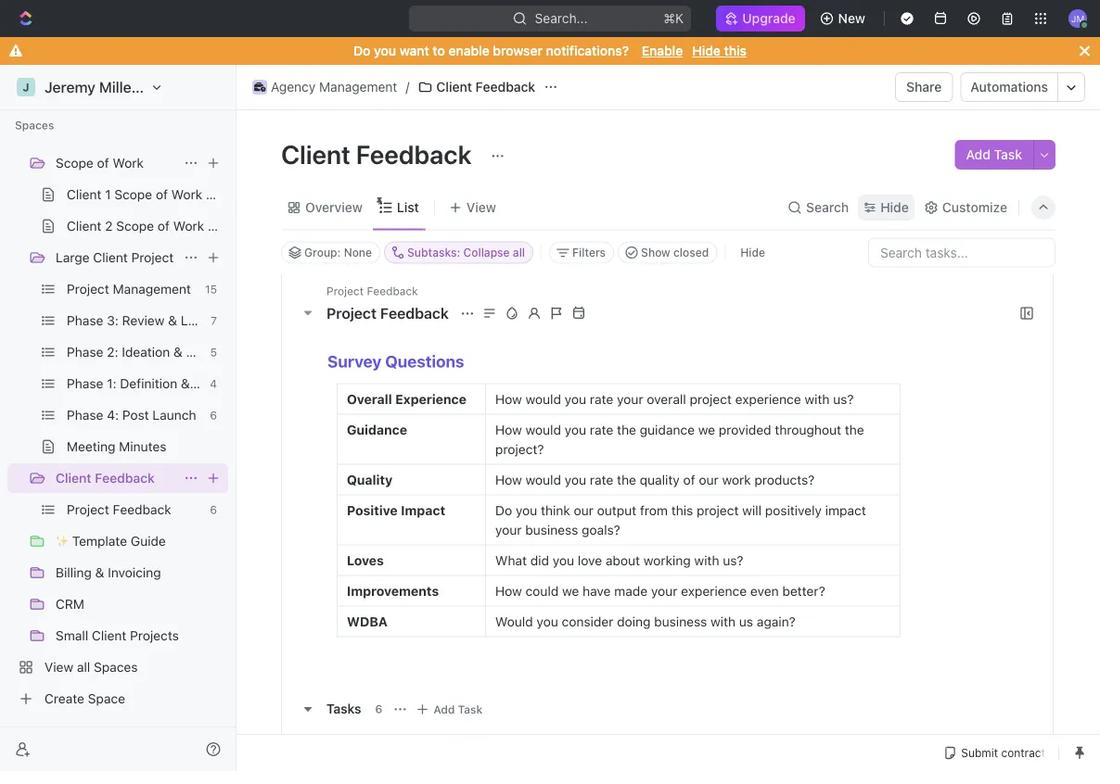 Task type: locate. For each thing, give the bounding box(es) containing it.
launch inside phase 4: post launch link
[[152, 408, 196, 423]]

0 horizontal spatial client feedback link
[[56, 464, 176, 493]]

2 phase from the top
[[67, 345, 103, 360]]

task up name dropdown button
[[458, 703, 483, 716]]

project up the template
[[67, 502, 109, 518]]

3:
[[107, 313, 119, 328]]

management up phase 3: review & launch
[[113, 282, 191, 297]]

client feedback up list link
[[281, 139, 477, 169]]

0 horizontal spatial add
[[434, 703, 455, 716]]

view inside button
[[466, 200, 496, 215]]

client down 2
[[93, 250, 128, 265]]

6 right tasks
[[375, 703, 383, 716]]

all up create space on the bottom left of the page
[[77, 660, 90, 675]]

4 phase from the top
[[67, 408, 103, 423]]

feedback
[[475, 79, 535, 95], [356, 139, 472, 169], [367, 284, 418, 297], [380, 304, 449, 322], [95, 471, 155, 486], [113, 502, 171, 518]]

3 phase from the top
[[67, 376, 103, 391]]

1 vertical spatial of
[[156, 187, 168, 202]]

add
[[966, 147, 991, 162], [434, 703, 455, 716]]

view inside sidebar navigation
[[45, 660, 73, 675]]

list
[[397, 200, 419, 215]]

name button
[[327, 724, 651, 754]]

scope down jeremy
[[56, 155, 94, 171]]

scope right the 1
[[114, 187, 152, 202]]

& left 4
[[181, 376, 190, 391]]

tasks
[[327, 701, 361, 716]]

0 vertical spatial add task button
[[955, 140, 1033, 170]]

spaces down "small client projects"
[[94, 660, 138, 675]]

2 vertical spatial 6
[[375, 703, 383, 716]]

project inside "link"
[[67, 282, 109, 297]]

hide
[[692, 43, 721, 58], [881, 200, 909, 215], [740, 246, 765, 259]]

all inside sidebar navigation
[[77, 660, 90, 675]]

0 vertical spatial view
[[466, 200, 496, 215]]

project feedback inside 'link'
[[67, 502, 171, 518]]

2
[[105, 218, 113, 234]]

of up 'client 2 scope of work docs'
[[156, 187, 168, 202]]

0 vertical spatial spaces
[[15, 119, 54, 132]]

launch down 15
[[181, 313, 224, 328]]

scope for 2
[[116, 218, 154, 234]]

phase left 2:
[[67, 345, 103, 360]]

do you want to enable browser notifications? enable hide this
[[353, 43, 747, 58]]

add task up customize
[[966, 147, 1022, 162]]

1 vertical spatial hide
[[881, 200, 909, 215]]

work up 'client 2 scope of work docs'
[[171, 187, 202, 202]]

7
[[211, 314, 217, 327]]

1 horizontal spatial add
[[966, 147, 991, 162]]

6 for project feedback
[[210, 504, 217, 517]]

all right collapse
[[513, 246, 525, 259]]

this
[[724, 43, 747, 58]]

phase
[[67, 313, 103, 328], [67, 345, 103, 360], [67, 376, 103, 391], [67, 408, 103, 423]]

1 horizontal spatial task
[[994, 147, 1022, 162]]

guidance button
[[775, 724, 900, 754]]

1 horizontal spatial all
[[513, 246, 525, 259]]

management inside "link"
[[113, 282, 191, 297]]

phase inside "link"
[[67, 313, 103, 328]]

large
[[56, 250, 90, 265]]

meeting
[[67, 439, 115, 455]]

add task button up name dropdown button
[[411, 698, 490, 721]]

2 vertical spatial work
[[173, 218, 204, 234]]

hide right closed
[[740, 246, 765, 259]]

management inside 'link'
[[319, 79, 397, 95]]

jeremy
[[45, 78, 95, 96]]

client feedback link down enable
[[413, 76, 540, 98]]

1 vertical spatial 6
[[210, 504, 217, 517]]

of for 2
[[158, 218, 170, 234]]

experience
[[702, 733, 760, 746]]

phase 3: review & launch
[[67, 313, 224, 328]]

phase left 4:
[[67, 408, 103, 423]]

hide button
[[733, 242, 773, 264]]

6 for phase 4: post launch
[[210, 409, 217, 422]]

0 vertical spatial client feedback
[[436, 79, 535, 95]]

& right billing
[[95, 565, 104, 581]]

& right ideation
[[173, 345, 183, 360]]

filters button
[[549, 242, 614, 264]]

add task button up customize
[[955, 140, 1033, 170]]

small client projects link
[[56, 622, 224, 651]]

2 horizontal spatial hide
[[881, 200, 909, 215]]

6 down 4
[[210, 409, 217, 422]]

& for ideation
[[173, 345, 183, 360]]

tree inside sidebar navigation
[[7, 0, 264, 714]]

0 vertical spatial hide
[[692, 43, 721, 58]]

feedback inside project feedback 'link'
[[113, 502, 171, 518]]

work down client 1 scope of work docs link
[[173, 218, 204, 234]]

guide
[[131, 534, 166, 549]]

⌘k
[[664, 11, 684, 26]]

of for 1
[[156, 187, 168, 202]]

0 vertical spatial 6
[[210, 409, 217, 422]]

scope right 2
[[116, 218, 154, 234]]

1 horizontal spatial client feedback link
[[413, 76, 540, 98]]

client feedback
[[436, 79, 535, 95], [281, 139, 477, 169], [56, 471, 155, 486]]

scope for 1
[[114, 187, 152, 202]]

0 horizontal spatial management
[[113, 282, 191, 297]]

show closed button
[[618, 242, 717, 264]]

management down do
[[319, 79, 397, 95]]

hide right search
[[881, 200, 909, 215]]

2 vertical spatial client feedback
[[56, 471, 155, 486]]

upgrade
[[742, 11, 796, 26]]

0 vertical spatial task
[[994, 147, 1022, 162]]

docs
[[206, 187, 237, 202], [208, 218, 238, 234]]

1 vertical spatial docs
[[208, 218, 238, 234]]

1 horizontal spatial management
[[319, 79, 397, 95]]

management
[[319, 79, 397, 95], [113, 282, 191, 297]]

docs up 15
[[208, 218, 238, 234]]

filters
[[572, 246, 606, 259]]

0 horizontal spatial add task button
[[411, 698, 490, 721]]

0 vertical spatial docs
[[206, 187, 237, 202]]

launch
[[181, 313, 224, 328], [152, 408, 196, 423]]

/
[[406, 79, 409, 95]]

client feedback down meeting minutes
[[56, 471, 155, 486]]

add up customize
[[966, 147, 991, 162]]

0 horizontal spatial task
[[458, 703, 483, 716]]

1 vertical spatial scope
[[114, 187, 152, 202]]

project down the large
[[67, 282, 109, 297]]

5
[[210, 346, 217, 359]]

0 vertical spatial client feedback link
[[413, 76, 540, 98]]

6 right project feedback 'link'
[[210, 504, 217, 517]]

launch down phase 1: definition & onboarding link
[[152, 408, 196, 423]]

add task button
[[955, 140, 1033, 170], [411, 698, 490, 721]]

phase left the 1:
[[67, 376, 103, 391]]

spaces
[[15, 119, 54, 132], [94, 660, 138, 675]]

jm button
[[1063, 4, 1093, 33]]

work up client 1 scope of work docs
[[113, 155, 144, 171]]

spaces down j
[[15, 119, 54, 132]]

1 vertical spatial view
[[45, 660, 73, 675]]

hide left this at the top right of page
[[692, 43, 721, 58]]

phase 1: definition & onboarding link
[[67, 369, 264, 399]]

onboarding
[[193, 376, 264, 391]]

client feedback link down meeting minutes
[[56, 464, 176, 493]]

1:
[[107, 376, 116, 391]]

client left 2
[[67, 218, 101, 234]]

2 vertical spatial scope
[[116, 218, 154, 234]]

add task up name dropdown button
[[434, 703, 483, 716]]

minutes
[[119, 439, 167, 455]]

view up collapse
[[466, 200, 496, 215]]

project feedback
[[327, 284, 418, 297], [327, 304, 453, 322], [67, 502, 171, 518]]

client feedback link
[[413, 76, 540, 98], [56, 464, 176, 493]]

management for project management
[[113, 282, 191, 297]]

jm
[[1071, 13, 1085, 23]]

view up create
[[45, 660, 73, 675]]

scope
[[56, 155, 94, 171], [114, 187, 152, 202], [116, 218, 154, 234]]

tara shultz's workspace, , element
[[17, 78, 35, 96]]

&
[[168, 313, 177, 328], [173, 345, 183, 360], [181, 376, 190, 391], [95, 565, 104, 581]]

guidance
[[787, 733, 836, 746]]

0 horizontal spatial view
[[45, 660, 73, 675]]

0 horizontal spatial all
[[77, 660, 90, 675]]

customize
[[942, 200, 1007, 215]]

scope of work
[[56, 155, 144, 171]]

all
[[513, 246, 525, 259], [77, 660, 90, 675]]

billing
[[56, 565, 92, 581]]

project
[[131, 250, 174, 265], [67, 282, 109, 297], [327, 284, 364, 297], [327, 304, 377, 322], [67, 502, 109, 518]]

1 vertical spatial spaces
[[94, 660, 138, 675]]

jeremy miller's workspace
[[45, 78, 230, 96]]

& right review
[[168, 313, 177, 328]]

1 vertical spatial launch
[[152, 408, 196, 423]]

add up name dropdown button
[[434, 703, 455, 716]]

1 vertical spatial work
[[171, 187, 202, 202]]

automations
[[971, 79, 1048, 95]]

0 vertical spatial launch
[[181, 313, 224, 328]]

& inside "link"
[[168, 313, 177, 328]]

phase left 3:
[[67, 313, 103, 328]]

client feedback down enable
[[436, 79, 535, 95]]

view for view all spaces
[[45, 660, 73, 675]]

task
[[994, 147, 1022, 162], [458, 703, 483, 716]]

feedback up ✨ template guide link
[[113, 502, 171, 518]]

1 vertical spatial management
[[113, 282, 191, 297]]

show closed
[[641, 246, 709, 259]]

0 vertical spatial add task
[[966, 147, 1022, 162]]

hide inside hide button
[[740, 246, 765, 259]]

of up the 1
[[97, 155, 109, 171]]

2 vertical spatial of
[[158, 218, 170, 234]]

1 horizontal spatial add task
[[966, 147, 1022, 162]]

0 horizontal spatial spaces
[[15, 119, 54, 132]]

docs up 'client 2 scope of work docs'
[[206, 187, 237, 202]]

1 horizontal spatial add task button
[[955, 140, 1033, 170]]

1 vertical spatial add
[[434, 703, 455, 716]]

0 vertical spatial management
[[319, 79, 397, 95]]

1 vertical spatial all
[[77, 660, 90, 675]]

tree containing scope of work
[[7, 0, 264, 714]]

& for definition
[[181, 376, 190, 391]]

overall
[[662, 733, 699, 746]]

1 horizontal spatial view
[[466, 200, 496, 215]]

enable
[[642, 43, 683, 58]]

client
[[436, 79, 472, 95], [281, 139, 351, 169], [67, 187, 101, 202], [67, 218, 101, 234], [93, 250, 128, 265], [56, 471, 91, 486], [92, 628, 126, 644]]

tree
[[7, 0, 264, 714]]

feedback down the subtasks:
[[380, 304, 449, 322]]

review
[[122, 313, 165, 328]]

2 vertical spatial hide
[[740, 246, 765, 259]]

create space link
[[7, 685, 224, 714]]

0 horizontal spatial add task
[[434, 703, 483, 716]]

post
[[122, 408, 149, 423]]

docs for client 1 scope of work docs
[[206, 187, 237, 202]]

1 phase from the top
[[67, 313, 103, 328]]

task up customize
[[994, 147, 1022, 162]]

0 vertical spatial scope
[[56, 155, 94, 171]]

client 1 scope of work docs
[[67, 187, 237, 202]]

phase 2: ideation & production link
[[67, 338, 251, 367]]

business time image
[[254, 83, 266, 92]]

notifications?
[[546, 43, 629, 58]]

work
[[113, 155, 144, 171], [171, 187, 202, 202], [173, 218, 204, 234]]

client feedback inside sidebar navigation
[[56, 471, 155, 486]]

phase for phase 1: definition & onboarding
[[67, 376, 103, 391]]

view button
[[442, 195, 503, 221]]

subtasks: collapse all
[[407, 246, 525, 259]]

client down meeting
[[56, 471, 91, 486]]

1 horizontal spatial hide
[[740, 246, 765, 259]]

1 vertical spatial add task
[[434, 703, 483, 716]]

2 vertical spatial project feedback
[[67, 502, 171, 518]]

of down client 1 scope of work docs link
[[158, 218, 170, 234]]

work for 1
[[171, 187, 202, 202]]

1 vertical spatial task
[[458, 703, 483, 716]]



Task type: describe. For each thing, give the bounding box(es) containing it.
browser
[[493, 43, 543, 58]]

quality
[[911, 733, 948, 746]]

✨ template guide link
[[56, 527, 224, 557]]

phase 2: ideation & production
[[67, 345, 251, 360]]

scope of work link
[[56, 148, 176, 178]]

positive impa button
[[1024, 724, 1100, 754]]

enable
[[448, 43, 490, 58]]

project down the group: none
[[327, 284, 364, 297]]

phase for phase 3: review & launch
[[67, 313, 103, 328]]

share
[[906, 79, 942, 95]]

agency
[[271, 79, 316, 95]]

agency management
[[271, 79, 397, 95]]

projects
[[130, 628, 179, 644]]

definition
[[120, 376, 177, 391]]

list link
[[393, 195, 419, 221]]

feedback down none
[[367, 284, 418, 297]]

feedback up list
[[356, 139, 472, 169]]

1
[[105, 187, 111, 202]]

15
[[205, 283, 217, 296]]

phase 3: review & launch link
[[67, 306, 224, 336]]

view all spaces
[[45, 660, 138, 675]]

ideation
[[122, 345, 170, 360]]

none
[[344, 246, 372, 259]]

1 vertical spatial client feedback
[[281, 139, 477, 169]]

overall experience
[[662, 733, 760, 746]]

management for agency management
[[319, 79, 397, 95]]

✨ template guide
[[56, 534, 166, 549]]

1 vertical spatial add task button
[[411, 698, 490, 721]]

Search tasks... text field
[[869, 239, 1055, 267]]

project inside 'link'
[[67, 502, 109, 518]]

share button
[[895, 72, 953, 102]]

phase 1: definition & onboarding
[[67, 376, 264, 391]]

project management link
[[67, 275, 198, 304]]

hide inside hide dropdown button
[[881, 200, 909, 215]]

feedback down browser
[[475, 79, 535, 95]]

closed
[[673, 246, 709, 259]]

phase for phase 2: ideation & production
[[67, 345, 103, 360]]

0 horizontal spatial hide
[[692, 43, 721, 58]]

create space
[[45, 692, 125, 707]]

miller's
[[99, 78, 149, 96]]

group:
[[304, 246, 341, 259]]

docs for client 2 scope of work docs
[[208, 218, 238, 234]]

subtasks:
[[407, 246, 460, 259]]

billing & invoicing
[[56, 565, 161, 581]]

0 vertical spatial add
[[966, 147, 991, 162]]

4
[[210, 378, 217, 391]]

new button
[[812, 4, 877, 33]]

0 vertical spatial of
[[97, 155, 109, 171]]

to
[[433, 43, 445, 58]]

1 vertical spatial client feedback link
[[56, 464, 176, 493]]

client up overview link
[[281, 139, 351, 169]]

crm
[[56, 597, 84, 612]]

4:
[[107, 408, 119, 423]]

client left the 1
[[67, 187, 101, 202]]

project down client 2 scope of work docs link
[[131, 250, 174, 265]]

client down enable
[[436, 79, 472, 95]]

sidebar navigation
[[0, 0, 264, 772]]

production
[[186, 345, 251, 360]]

& for review
[[168, 313, 177, 328]]

small client projects
[[56, 628, 179, 644]]

phase 4: post launch link
[[67, 401, 203, 430]]

billing & invoicing link
[[56, 558, 224, 588]]

0 vertical spatial project feedback
[[327, 284, 418, 297]]

show
[[641, 246, 670, 259]]

large client project link
[[56, 243, 176, 273]]

invoicing
[[108, 565, 161, 581]]

small
[[56, 628, 88, 644]]

search button
[[782, 195, 855, 221]]

name
[[330, 733, 361, 746]]

hide button
[[858, 195, 914, 221]]

phase 4: post launch
[[67, 408, 196, 423]]

launch inside phase 3: review & launch "link"
[[181, 313, 224, 328]]

project down none
[[327, 304, 377, 322]]

meeting minutes
[[67, 439, 167, 455]]

crm link
[[56, 590, 224, 620]]

group: none
[[304, 246, 372, 259]]

0 vertical spatial work
[[113, 155, 144, 171]]

1 horizontal spatial spaces
[[94, 660, 138, 675]]

want
[[400, 43, 429, 58]]

view for view
[[466, 200, 496, 215]]

client 2 scope of work docs link
[[67, 211, 238, 241]]

search...
[[535, 11, 588, 26]]

work for 2
[[173, 218, 204, 234]]

feedback down meeting minutes
[[95, 471, 155, 486]]

you
[[374, 43, 396, 58]]

client up view all spaces link
[[92, 628, 126, 644]]

space
[[88, 692, 125, 707]]

large client project
[[56, 250, 174, 265]]

overview
[[305, 200, 363, 215]]

✨
[[56, 534, 69, 549]]

2:
[[107, 345, 118, 360]]

0 vertical spatial all
[[513, 246, 525, 259]]

search
[[806, 200, 849, 215]]

new
[[838, 11, 865, 26]]

1 vertical spatial project feedback
[[327, 304, 453, 322]]

positive
[[1035, 733, 1076, 746]]

impa
[[1079, 733, 1100, 746]]

positive impa
[[1035, 733, 1100, 746]]

overall experience button
[[651, 724, 775, 754]]

view all spaces link
[[7, 653, 224, 683]]

agency management link
[[248, 76, 402, 98]]

quality button
[[900, 724, 1024, 754]]

phase for phase 4: post launch
[[67, 408, 103, 423]]

j
[[23, 81, 29, 94]]

view button
[[442, 186, 503, 230]]



Task type: vqa. For each thing, say whether or not it's contained in the screenshot.


